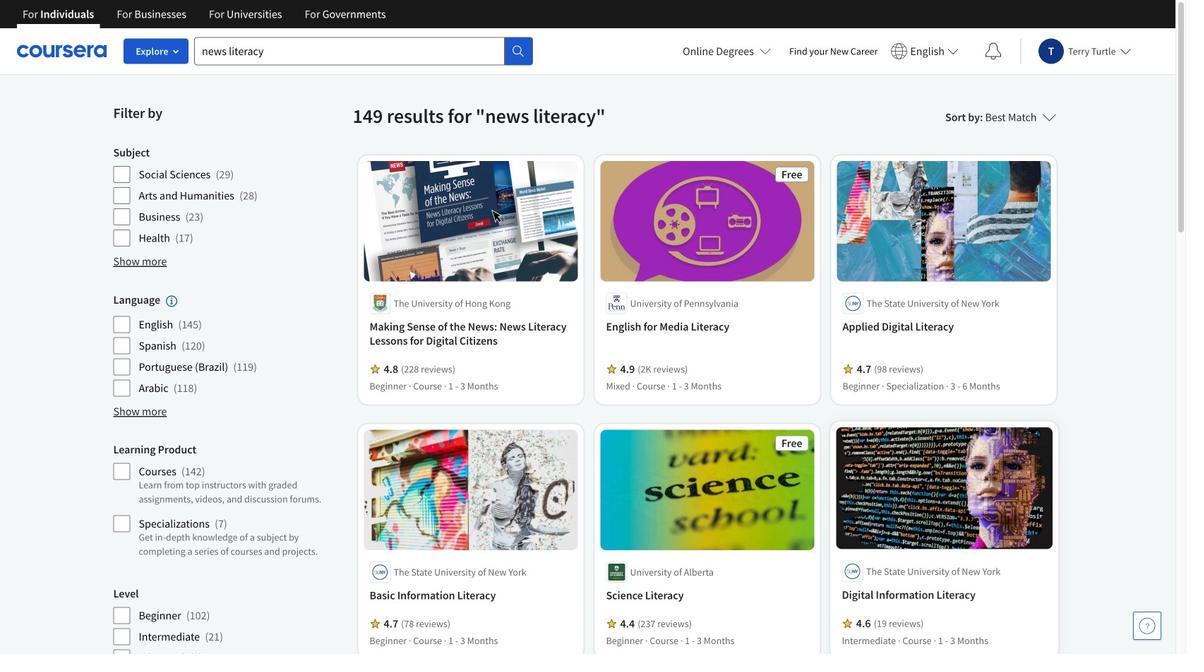 Task type: locate. For each thing, give the bounding box(es) containing it.
information about this filter group image
[[166, 295, 177, 307]]

None search field
[[194, 37, 533, 65]]

group
[[113, 146, 344, 247], [113, 292, 344, 397], [113, 442, 344, 564], [113, 587, 344, 654]]

4 group from the top
[[113, 587, 344, 654]]

What do you want to learn? text field
[[194, 37, 505, 65]]

3 group from the top
[[113, 442, 344, 564]]

2 group from the top
[[113, 292, 344, 397]]

banner navigation
[[11, 0, 397, 39]]



Task type: vqa. For each thing, say whether or not it's contained in the screenshot.
Information about this filter group image
yes



Task type: describe. For each thing, give the bounding box(es) containing it.
1 group from the top
[[113, 146, 344, 247]]

help center image
[[1139, 617, 1156, 634]]

coursera image
[[17, 40, 107, 62]]



